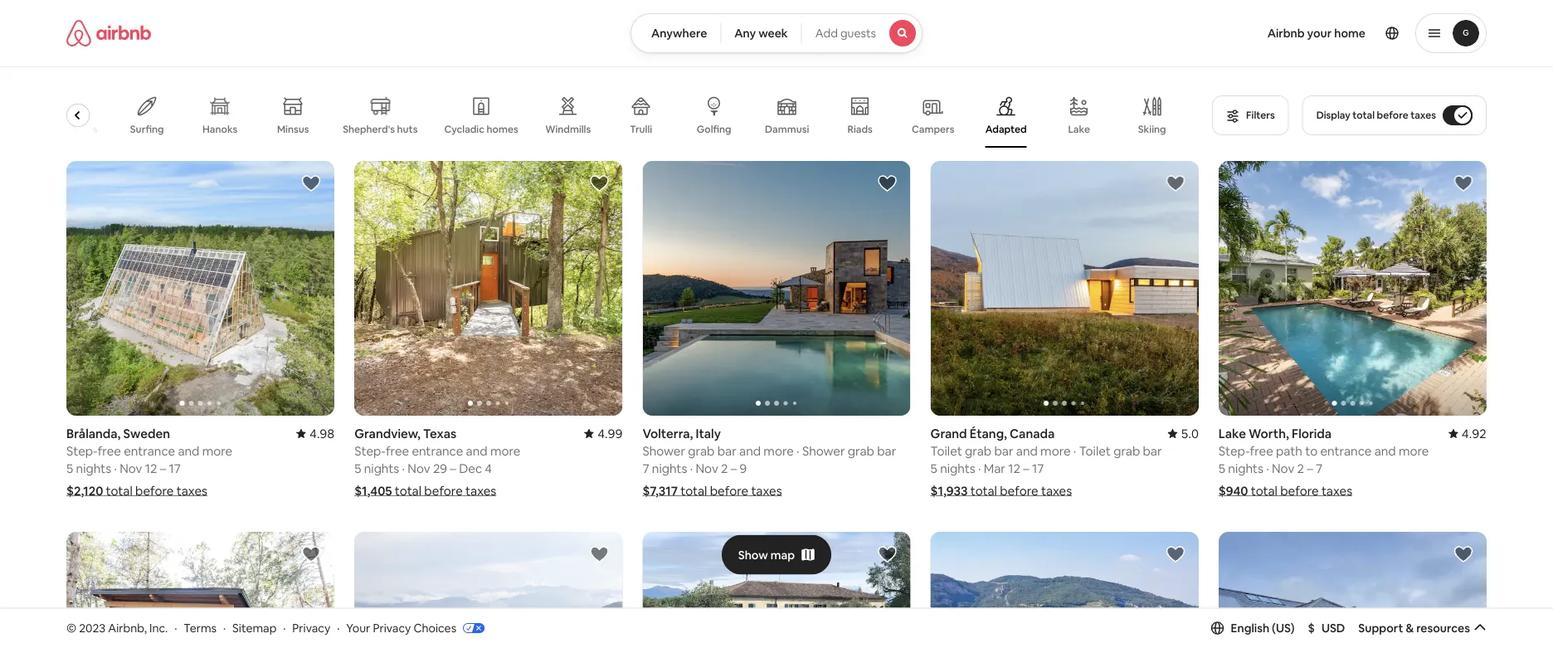 Task type: describe. For each thing, give the bounding box(es) containing it.
golfing
[[697, 123, 732, 136]]

guests
[[841, 26, 877, 41]]

map
[[771, 547, 795, 562]]

nov for lake worth, florida step-free path to entrance and more · step-free path to entrance
[[1272, 460, 1295, 476]]

your privacy choices
[[346, 621, 457, 635]]

1 toilet from the left
[[931, 443, 963, 459]]

more for italy
[[764, 443, 794, 459]]

group containing shepherd's huts
[[35, 83, 1193, 148]]

© 2023 airbnb, inc. ·
[[66, 621, 177, 635]]

texas
[[423, 425, 457, 442]]

total inside button
[[1353, 109, 1375, 122]]

brålanda, sweden step-free entrance and more · step-free entrance
[[66, 425, 233, 475]]

show map
[[738, 547, 795, 562]]

– inside grand étang, canada toilet grab bar and more · toilet grab bar 5 nights · mar 12 – 17 $1,933 total before taxes
[[1024, 460, 1030, 476]]

1 privacy from the left
[[292, 621, 331, 635]]

– for grandview, texas step-free entrance and more · step-free entrance
[[450, 460, 456, 476]]

cycladic homes
[[445, 123, 519, 136]]

canada
[[1010, 425, 1055, 442]]

add to wishlist: clyde, north carolina image
[[590, 544, 610, 564]]

cycladic
[[445, 123, 485, 136]]

airbnb,
[[108, 621, 147, 635]]

add to wishlist: brålanda, sweden image
[[301, 173, 321, 193]]

show map button
[[722, 535, 832, 575]]

2 toilet from the left
[[1080, 443, 1111, 459]]

airbnb your home
[[1268, 26, 1366, 41]]

nov inside the volterra, italy shower grab bar and more · shower grab bar 7 nights · nov 2 – 9 $7,317 total before taxes
[[696, 460, 719, 476]]

17 inside the 5 nights · nov 12 – 17 $2,120 total before taxes
[[169, 460, 181, 476]]

· inside 5 nights · nov 2 – 7 $940 total before taxes
[[1267, 460, 1270, 476]]

4.92 out of 5 average rating image
[[1449, 425, 1487, 442]]

before inside grand étang, canada toilet grab bar and more · toilet grab bar 5 nights · mar 12 – 17 $1,933 total before taxes
[[1000, 483, 1039, 499]]

total inside the 5 nights · nov 29 – dec 4 $1,405 total before taxes
[[395, 483, 422, 499]]

terms
[[184, 621, 217, 635]]

4.92
[[1462, 425, 1487, 442]]

$1,933
[[931, 483, 968, 499]]

nights for lake worth, florida step-free path to entrance and more · step-free path to entrance
[[1229, 460, 1264, 476]]

12 inside the 5 nights · nov 12 – 17 $2,120 total before taxes
[[145, 460, 157, 476]]

add guests button
[[802, 13, 923, 53]]

anywhere
[[651, 26, 707, 41]]

and for sweden
[[178, 443, 200, 459]]

your
[[1308, 26, 1332, 41]]

12 inside grand étang, canada toilet grab bar and more · toilet grab bar 5 nights · mar 12 – 17 $1,933 total before taxes
[[1009, 460, 1021, 476]]

– for lake worth, florida step-free path to entrance and more · step-free path to entrance
[[1307, 460, 1314, 476]]

$940
[[1219, 483, 1249, 499]]

filters
[[1247, 109, 1275, 122]]

total inside 5 nights · nov 2 – 7 $940 total before taxes
[[1251, 483, 1278, 499]]

step- up $1,405
[[363, 459, 394, 475]]

before inside the 5 nights · nov 12 – 17 $2,120 total before taxes
[[135, 483, 174, 499]]

4.99
[[598, 425, 623, 442]]

path down 'worth,'
[[1277, 443, 1303, 459]]

taxes inside the 5 nights · nov 12 – 17 $2,120 total before taxes
[[177, 483, 207, 499]]

$ usd
[[1309, 621, 1346, 636]]

display total before taxes
[[1317, 109, 1437, 122]]

more inside grand étang, canada toilet grab bar and more · toilet grab bar 5 nights · mar 12 – 17 $1,933 total before taxes
[[1041, 443, 1071, 459]]

display total before taxes button
[[1303, 95, 1487, 135]]

choices
[[414, 621, 457, 635]]

path down florida
[[1285, 459, 1311, 475]]

2023
[[79, 621, 106, 635]]

· inside the 'lake worth, florida step-free path to entrance and more · step-free path to entrance'
[[1222, 459, 1225, 475]]

shepherd's huts
[[343, 123, 418, 135]]

usd
[[1322, 621, 1346, 636]]

volterra, italy shower grab bar and more · shower grab bar 7 nights · nov 2 – 9 $7,317 total before taxes
[[643, 425, 897, 499]]

sweden
[[123, 425, 170, 442]]

english (us) button
[[1211, 621, 1295, 636]]

$1,405
[[355, 483, 392, 499]]

terms · sitemap · privacy ·
[[184, 621, 340, 635]]

any
[[735, 26, 756, 41]]

italy
[[696, 425, 721, 442]]

step- up $2,120
[[75, 459, 106, 475]]

3 grab from the left
[[965, 443, 992, 459]]

$2,120
[[66, 483, 103, 499]]

5 for grandview, texas step-free entrance and more · step-free entrance
[[355, 460, 361, 476]]

4
[[485, 460, 492, 476]]

your privacy choices link
[[346, 621, 485, 637]]

4 grab from the left
[[1114, 443, 1141, 459]]

step- up the $940
[[1227, 459, 1259, 475]]

add to wishlist: dahlonega, georgia image
[[301, 544, 321, 564]]

– inside the volterra, italy shower grab bar and more · shower grab bar 7 nights · nov 2 – 9 $7,317 total before taxes
[[731, 460, 737, 476]]

5.0 out of 5 average rating image
[[1168, 425, 1199, 442]]

and for italy
[[740, 443, 761, 459]]

lake worth, florida step-free path to entrance and more · step-free path to entrance
[[1219, 425, 1430, 475]]

campers
[[913, 123, 955, 136]]

©
[[66, 621, 76, 635]]

skiing
[[1139, 123, 1167, 136]]

windmills
[[546, 123, 592, 136]]

9
[[740, 460, 747, 476]]

add to wishlist: lake worth, florida image
[[1454, 173, 1474, 193]]

dec
[[459, 460, 482, 476]]

inc.
[[149, 621, 168, 635]]

add to wishlist: bracklesham bay, uk image
[[1454, 544, 1474, 564]]

2 inside the volterra, italy shower grab bar and more · shower grab bar 7 nights · nov 2 – 9 $7,317 total before taxes
[[721, 460, 728, 476]]

grandview,
[[355, 425, 421, 442]]

privacy link
[[292, 621, 331, 635]]

hanoks
[[203, 123, 238, 136]]

show
[[738, 547, 768, 562]]

5 nights · nov 29 – dec 4 $1,405 total before taxes
[[355, 460, 497, 499]]

5 for brålanda, sweden step-free entrance and more · step-free entrance
[[66, 460, 73, 476]]

(us)
[[1272, 621, 1295, 636]]

add guests
[[816, 26, 877, 41]]

surfing
[[131, 123, 164, 136]]

more for texas
[[490, 443, 521, 459]]

grand pianos
[[35, 123, 98, 136]]

your
[[346, 621, 370, 635]]

· inside the 5 nights · nov 12 – 17 $2,120 total before taxes
[[114, 460, 117, 476]]

volterra,
[[643, 425, 693, 442]]

grand for grand étang, canada toilet grab bar and more · toilet grab bar 5 nights · mar 12 – 17 $1,933 total before taxes
[[931, 425, 967, 442]]

and inside grand étang, canada toilet grab bar and more · toilet grab bar 5 nights · mar 12 – 17 $1,933 total before taxes
[[1017, 443, 1038, 459]]

support & resources
[[1359, 621, 1471, 636]]

1 grab from the left
[[688, 443, 715, 459]]

more inside the 'lake worth, florida step-free path to entrance and more · step-free path to entrance'
[[1399, 443, 1430, 459]]

adapted
[[986, 123, 1028, 136]]

week
[[759, 26, 788, 41]]



Task type: locate. For each thing, give the bounding box(es) containing it.
$
[[1309, 621, 1315, 636]]

· inside grandview, texas step-free entrance and more · step-free entrance
[[357, 459, 360, 475]]

1 and from the left
[[178, 443, 200, 459]]

0 vertical spatial lake
[[1069, 123, 1091, 136]]

home
[[1335, 26, 1366, 41]]

17
[[169, 460, 181, 476], [1032, 460, 1044, 476]]

nights for grandview, texas step-free entrance and more · step-free entrance
[[364, 460, 399, 476]]

nov for brålanda, sweden step-free entrance and more · step-free entrance
[[120, 460, 142, 476]]

– inside the 5 nights · nov 29 – dec 4 $1,405 total before taxes
[[450, 460, 456, 476]]

7
[[643, 460, 649, 476], [1316, 460, 1323, 476]]

2
[[721, 460, 728, 476], [1298, 460, 1305, 476]]

add to wishlist: vicenza, italy image
[[1166, 544, 1186, 564]]

– down sweden
[[160, 460, 166, 476]]

17 inside grand étang, canada toilet grab bar and more · toilet grab bar 5 nights · mar 12 – 17 $1,933 total before taxes
[[1032, 460, 1044, 476]]

nights up $7,317
[[652, 460, 688, 476]]

1 horizontal spatial 2
[[1298, 460, 1305, 476]]

step- down brålanda,
[[66, 443, 98, 459]]

5 inside 5 nights · nov 2 – 7 $940 total before taxes
[[1219, 460, 1226, 476]]

0 horizontal spatial privacy
[[292, 621, 331, 635]]

1 12 from the left
[[145, 460, 157, 476]]

grand left étang,
[[931, 425, 967, 442]]

4 – from the left
[[1024, 460, 1030, 476]]

grand left pianos
[[35, 123, 65, 136]]

– inside 5 nights · nov 2 – 7 $940 total before taxes
[[1307, 460, 1314, 476]]

privacy
[[292, 621, 331, 635], [373, 621, 411, 635]]

· inside the 5 nights · nov 29 – dec 4 $1,405 total before taxes
[[402, 460, 405, 476]]

2 bar from the left
[[877, 443, 897, 459]]

7 inside the volterra, italy shower grab bar and more · shower grab bar 7 nights · nov 2 – 9 $7,317 total before taxes
[[643, 460, 649, 476]]

nights up $1,405
[[364, 460, 399, 476]]

1 17 from the left
[[169, 460, 181, 476]]

1 horizontal spatial 7
[[1316, 460, 1323, 476]]

more
[[202, 443, 233, 459], [764, 443, 794, 459], [490, 443, 521, 459], [1041, 443, 1071, 459], [1399, 443, 1430, 459]]

step-
[[66, 443, 98, 459], [355, 443, 386, 459], [1219, 443, 1250, 459], [75, 459, 106, 475], [363, 459, 394, 475], [1227, 459, 1259, 475]]

3 more from the left
[[490, 443, 521, 459]]

nov inside 5 nights · nov 2 – 7 $940 total before taxes
[[1272, 460, 1295, 476]]

4 nights from the left
[[940, 460, 976, 476]]

0 horizontal spatial toilet
[[931, 443, 963, 459]]

1 bar from the left
[[718, 443, 737, 459]]

3 – from the left
[[450, 460, 456, 476]]

nights up the $1,933 at the bottom right of page
[[940, 460, 976, 476]]

shower
[[643, 443, 686, 459], [802, 443, 845, 459]]

anywhere button
[[631, 13, 721, 53]]

lake left skiing
[[1069, 123, 1091, 136]]

to
[[1306, 443, 1318, 459], [1314, 459, 1327, 475]]

4 nov from the left
[[1272, 460, 1295, 476]]

more inside the volterra, italy shower grab bar and more · shower grab bar 7 nights · nov 2 – 9 $7,317 total before taxes
[[764, 443, 794, 459]]

before down the 'lake worth, florida step-free path to entrance and more · step-free path to entrance'
[[1281, 483, 1319, 499]]

nov down 'worth,'
[[1272, 460, 1295, 476]]

nights for brålanda, sweden step-free entrance and more · step-free entrance
[[76, 460, 111, 476]]

lake for lake
[[1069, 123, 1091, 136]]

5 – from the left
[[1307, 460, 1314, 476]]

mar
[[984, 460, 1006, 476]]

before down brålanda, sweden step-free entrance and more · step-free entrance
[[135, 483, 174, 499]]

grand inside group
[[35, 123, 65, 136]]

5 inside the 5 nights · nov 12 – 17 $2,120 total before taxes
[[66, 460, 73, 476]]

nights inside 5 nights · nov 2 – 7 $940 total before taxes
[[1229, 460, 1264, 476]]

12 down sweden
[[145, 460, 157, 476]]

1 horizontal spatial 17
[[1032, 460, 1044, 476]]

grand inside grand étang, canada toilet grab bar and more · toilet grab bar 5 nights · mar 12 – 17 $1,933 total before taxes
[[931, 425, 967, 442]]

more for sweden
[[202, 443, 233, 459]]

lake
[[1069, 123, 1091, 136], [1219, 425, 1247, 442]]

nights inside the 5 nights · nov 29 – dec 4 $1,405 total before taxes
[[364, 460, 399, 476]]

2 17 from the left
[[1032, 460, 1044, 476]]

3 5 from the left
[[931, 460, 938, 476]]

5 for lake worth, florida step-free path to entrance and more · step-free path to entrance
[[1219, 460, 1226, 476]]

&
[[1406, 621, 1414, 636]]

1 vertical spatial lake
[[1219, 425, 1247, 442]]

2 – from the left
[[731, 460, 737, 476]]

None search field
[[631, 13, 923, 53]]

2 nov from the left
[[696, 460, 719, 476]]

1 vertical spatial grand
[[931, 425, 967, 442]]

2 privacy from the left
[[373, 621, 411, 635]]

– for brålanda, sweden step-free entrance and more · step-free entrance
[[160, 460, 166, 476]]

add to wishlist: volterra, italy image
[[878, 173, 898, 193]]

0 horizontal spatial 12
[[145, 460, 157, 476]]

– down florida
[[1307, 460, 1314, 476]]

add to wishlist: carbonera, italy image
[[878, 544, 898, 564]]

taxes inside the volterra, italy shower grab bar and more · shower grab bar 7 nights · nov 2 – 9 $7,317 total before taxes
[[751, 483, 782, 499]]

add
[[816, 26, 838, 41]]

5 nights · nov 2 – 7 $940 total before taxes
[[1219, 460, 1353, 499]]

– left 9
[[731, 460, 737, 476]]

before down "29" on the left of the page
[[424, 483, 463, 499]]

display
[[1317, 109, 1351, 122]]

minsus
[[278, 123, 310, 136]]

5 nights from the left
[[1229, 460, 1264, 476]]

total right the $940
[[1251, 483, 1278, 499]]

profile element
[[943, 0, 1487, 66]]

1 horizontal spatial grand
[[931, 425, 967, 442]]

add to wishlist: grandview, texas image
[[590, 173, 610, 193]]

before down mar
[[1000, 483, 1039, 499]]

5 inside the 5 nights · nov 29 – dec 4 $1,405 total before taxes
[[355, 460, 361, 476]]

7 down florida
[[1316, 460, 1323, 476]]

total right $1,405
[[395, 483, 422, 499]]

total right $2,120
[[106, 483, 133, 499]]

dammusi
[[766, 123, 810, 136]]

2 more from the left
[[764, 443, 794, 459]]

bar
[[718, 443, 737, 459], [877, 443, 897, 459], [995, 443, 1014, 459], [1143, 443, 1162, 459]]

total right $7,317
[[681, 483, 707, 499]]

2 2 from the left
[[1298, 460, 1305, 476]]

grandview, texas step-free entrance and more · step-free entrance
[[355, 425, 521, 475]]

nov inside the 5 nights · nov 29 – dec 4 $1,405 total before taxes
[[408, 460, 430, 476]]

sitemap link
[[232, 621, 277, 635]]

5 and from the left
[[1375, 443, 1397, 459]]

4 and from the left
[[1017, 443, 1038, 459]]

nights inside the 5 nights · nov 12 – 17 $2,120 total before taxes
[[76, 460, 111, 476]]

before
[[1377, 109, 1409, 122], [135, 483, 174, 499], [710, 483, 749, 499], [424, 483, 463, 499], [1000, 483, 1039, 499], [1281, 483, 1319, 499]]

riads
[[848, 123, 873, 136]]

trulli
[[630, 123, 653, 136]]

nov
[[120, 460, 142, 476], [696, 460, 719, 476], [408, 460, 430, 476], [1272, 460, 1295, 476]]

privacy right your at the bottom left
[[373, 621, 411, 635]]

– right mar
[[1024, 460, 1030, 476]]

5
[[66, 460, 73, 476], [355, 460, 361, 476], [931, 460, 938, 476], [1219, 460, 1226, 476]]

12 right mar
[[1009, 460, 1021, 476]]

1 shower from the left
[[643, 443, 686, 459]]

5 up the $940
[[1219, 460, 1226, 476]]

homes
[[487, 123, 519, 136]]

path
[[1277, 443, 1303, 459], [1285, 459, 1311, 475]]

nights inside grand étang, canada toilet grab bar and more · toilet grab bar 5 nights · mar 12 – 17 $1,933 total before taxes
[[940, 460, 976, 476]]

17 down sweden
[[169, 460, 181, 476]]

any week
[[735, 26, 788, 41]]

pianos
[[67, 123, 98, 136]]

worth,
[[1249, 425, 1290, 442]]

before inside the 5 nights · nov 29 – dec 4 $1,405 total before taxes
[[424, 483, 463, 499]]

0 horizontal spatial shower
[[643, 443, 686, 459]]

total inside the volterra, italy shower grab bar and more · shower grab bar 7 nights · nov 2 – 9 $7,317 total before taxes
[[681, 483, 707, 499]]

total right display
[[1353, 109, 1375, 122]]

entrance
[[124, 443, 175, 459], [412, 443, 463, 459], [1321, 443, 1372, 459], [132, 459, 184, 475], [420, 459, 472, 475], [1329, 459, 1381, 475]]

none search field containing anywhere
[[631, 13, 923, 53]]

lake inside the 'lake worth, florida step-free path to entrance and more · step-free path to entrance'
[[1219, 425, 1247, 442]]

2 grab from the left
[[848, 443, 875, 459]]

5 up $1,405
[[355, 460, 361, 476]]

0 horizontal spatial lake
[[1069, 123, 1091, 136]]

0 horizontal spatial 17
[[169, 460, 181, 476]]

total down mar
[[971, 483, 998, 499]]

nights inside the volterra, italy shower grab bar and more · shower grab bar 7 nights · nov 2 – 9 $7,317 total before taxes
[[652, 460, 688, 476]]

more inside grandview, texas step-free entrance and more · step-free entrance
[[490, 443, 521, 459]]

3 nights from the left
[[364, 460, 399, 476]]

1 horizontal spatial privacy
[[373, 621, 411, 635]]

before inside the volterra, italy shower grab bar and more · shower grab bar 7 nights · nov 2 – 9 $7,317 total before taxes
[[710, 483, 749, 499]]

nights up $2,120
[[76, 460, 111, 476]]

grand
[[35, 123, 65, 136], [931, 425, 967, 442]]

before inside button
[[1377, 109, 1409, 122]]

nov left "29" on the left of the page
[[408, 460, 430, 476]]

étang,
[[970, 425, 1007, 442]]

lake left 'worth,'
[[1219, 425, 1247, 442]]

1 more from the left
[[202, 443, 233, 459]]

add to wishlist: grand étang, canada image
[[1166, 173, 1186, 193]]

5 up $2,120
[[66, 460, 73, 476]]

– inside the 5 nights · nov 12 – 17 $2,120 total before taxes
[[160, 460, 166, 476]]

airbnb
[[1268, 26, 1305, 41]]

grab
[[688, 443, 715, 459], [848, 443, 875, 459], [965, 443, 992, 459], [1114, 443, 1141, 459]]

4.98
[[310, 425, 335, 442]]

and for texas
[[466, 443, 488, 459]]

more inside brålanda, sweden step-free entrance and more · step-free entrance
[[202, 443, 233, 459]]

0 horizontal spatial grand
[[35, 123, 65, 136]]

2 7 from the left
[[1316, 460, 1323, 476]]

and inside grandview, texas step-free entrance and more · step-free entrance
[[466, 443, 488, 459]]

nights
[[76, 460, 111, 476], [652, 460, 688, 476], [364, 460, 399, 476], [940, 460, 976, 476], [1229, 460, 1264, 476]]

and inside the 'lake worth, florida step-free path to entrance and more · step-free path to entrance'
[[1375, 443, 1397, 459]]

before down 9
[[710, 483, 749, 499]]

1 2 from the left
[[721, 460, 728, 476]]

taxes inside the 5 nights · nov 29 – dec 4 $1,405 total before taxes
[[466, 483, 497, 499]]

lake inside group
[[1069, 123, 1091, 136]]

nov inside the 5 nights · nov 12 – 17 $2,120 total before taxes
[[120, 460, 142, 476]]

sitemap
[[232, 621, 277, 635]]

nights up the $940
[[1229, 460, 1264, 476]]

2 down florida
[[1298, 460, 1305, 476]]

toilet
[[931, 443, 963, 459], [1080, 443, 1111, 459]]

and inside brålanda, sweden step-free entrance and more · step-free entrance
[[178, 443, 200, 459]]

taxes inside 5 nights · nov 2 – 7 $940 total before taxes
[[1322, 483, 1353, 499]]

5.0
[[1181, 425, 1199, 442]]

step- down grandview, at the left bottom of page
[[355, 443, 386, 459]]

english
[[1231, 621, 1270, 636]]

taxes inside grand étang, canada toilet grab bar and more · toilet grab bar 5 nights · mar 12 – 17 $1,933 total before taxes
[[1042, 483, 1072, 499]]

1 nov from the left
[[120, 460, 142, 476]]

before inside 5 nights · nov 2 – 7 $940 total before taxes
[[1281, 483, 1319, 499]]

3 nov from the left
[[408, 460, 430, 476]]

4.98 out of 5 average rating image
[[296, 425, 335, 442]]

2 left 9
[[721, 460, 728, 476]]

3 bar from the left
[[995, 443, 1014, 459]]

florida
[[1292, 425, 1332, 442]]

– right "29" on the left of the page
[[450, 460, 456, 476]]

$7,317
[[643, 483, 678, 499]]

12
[[145, 460, 157, 476], [1009, 460, 1021, 476]]

1 horizontal spatial shower
[[802, 443, 845, 459]]

and
[[178, 443, 200, 459], [740, 443, 761, 459], [466, 443, 488, 459], [1017, 443, 1038, 459], [1375, 443, 1397, 459]]

5 more from the left
[[1399, 443, 1430, 459]]

0 vertical spatial grand
[[35, 123, 65, 136]]

1 5 from the left
[[66, 460, 73, 476]]

2 12 from the left
[[1009, 460, 1021, 476]]

lake for lake worth, florida step-free path to entrance and more · step-free path to entrance
[[1219, 425, 1247, 442]]

1 7 from the left
[[643, 460, 649, 476]]

huts
[[398, 123, 418, 135]]

7 up $7,317
[[643, 460, 649, 476]]

·
[[797, 443, 800, 459], [1074, 443, 1077, 459], [69, 459, 72, 475], [357, 459, 360, 475], [1222, 459, 1225, 475], [114, 460, 117, 476], [690, 460, 693, 476], [402, 460, 405, 476], [979, 460, 981, 476], [1267, 460, 1270, 476], [174, 621, 177, 635], [223, 621, 226, 635], [283, 621, 286, 635], [337, 621, 340, 635]]

english (us)
[[1231, 621, 1295, 636]]

2 and from the left
[[740, 443, 761, 459]]

1 – from the left
[[160, 460, 166, 476]]

step- down 'worth,'
[[1219, 443, 1250, 459]]

1 horizontal spatial 12
[[1009, 460, 1021, 476]]

5 nights · nov 12 – 17 $2,120 total before taxes
[[66, 460, 207, 499]]

1 horizontal spatial toilet
[[1080, 443, 1111, 459]]

4 bar from the left
[[1143, 443, 1162, 459]]

4 more from the left
[[1041, 443, 1071, 459]]

support
[[1359, 621, 1404, 636]]

17 down canada
[[1032, 460, 1044, 476]]

2 5 from the left
[[355, 460, 361, 476]]

2 nights from the left
[[652, 460, 688, 476]]

nov for grandview, texas step-free entrance and more · step-free entrance
[[408, 460, 430, 476]]

terms link
[[184, 621, 217, 635]]

1 horizontal spatial lake
[[1219, 425, 1247, 442]]

nov down italy
[[696, 460, 719, 476]]

grand étang, canada toilet grab bar and more · toilet grab bar 5 nights · mar 12 – 17 $1,933 total before taxes
[[931, 425, 1162, 499]]

nov down sweden
[[120, 460, 142, 476]]

29
[[433, 460, 447, 476]]

brålanda,
[[66, 425, 121, 442]]

1 nights from the left
[[76, 460, 111, 476]]

3 and from the left
[[466, 443, 488, 459]]

2 inside 5 nights · nov 2 – 7 $940 total before taxes
[[1298, 460, 1305, 476]]

airbnb your home link
[[1258, 16, 1376, 51]]

total inside grand étang, canada toilet grab bar and more · toilet grab bar 5 nights · mar 12 – 17 $1,933 total before taxes
[[971, 483, 998, 499]]

grand for grand pianos
[[35, 123, 65, 136]]

privacy left your at the bottom left
[[292, 621, 331, 635]]

2 shower from the left
[[802, 443, 845, 459]]

shepherd's
[[343, 123, 395, 135]]

4.99 out of 5 average rating image
[[584, 425, 623, 442]]

total inside the 5 nights · nov 12 – 17 $2,120 total before taxes
[[106, 483, 133, 499]]

total
[[1353, 109, 1375, 122], [106, 483, 133, 499], [681, 483, 707, 499], [395, 483, 422, 499], [971, 483, 998, 499], [1251, 483, 1278, 499]]

before right display
[[1377, 109, 1409, 122]]

taxes inside button
[[1411, 109, 1437, 122]]

filters button
[[1213, 95, 1290, 135]]

0 horizontal spatial 2
[[721, 460, 728, 476]]

5 up the $1,933 at the bottom right of page
[[931, 460, 938, 476]]

resources
[[1417, 621, 1471, 636]]

and inside the volterra, italy shower grab bar and more · shower grab bar 7 nights · nov 2 – 9 $7,317 total before taxes
[[740, 443, 761, 459]]

support & resources button
[[1359, 621, 1487, 636]]

4 5 from the left
[[1219, 460, 1226, 476]]

5 inside grand étang, canada toilet grab bar and more · toilet grab bar 5 nights · mar 12 – 17 $1,933 total before taxes
[[931, 460, 938, 476]]

· inside brålanda, sweden step-free entrance and more · step-free entrance
[[69, 459, 72, 475]]

group
[[35, 83, 1193, 148], [66, 161, 335, 416], [355, 161, 623, 416], [643, 161, 911, 416], [931, 161, 1199, 416], [1219, 161, 1487, 416], [66, 532, 335, 648], [355, 532, 623, 648], [643, 532, 911, 648], [931, 532, 1199, 648], [1219, 532, 1487, 648]]

0 horizontal spatial 7
[[643, 460, 649, 476]]

7 inside 5 nights · nov 2 – 7 $940 total before taxes
[[1316, 460, 1323, 476]]



Task type: vqa. For each thing, say whether or not it's contained in the screenshot.


